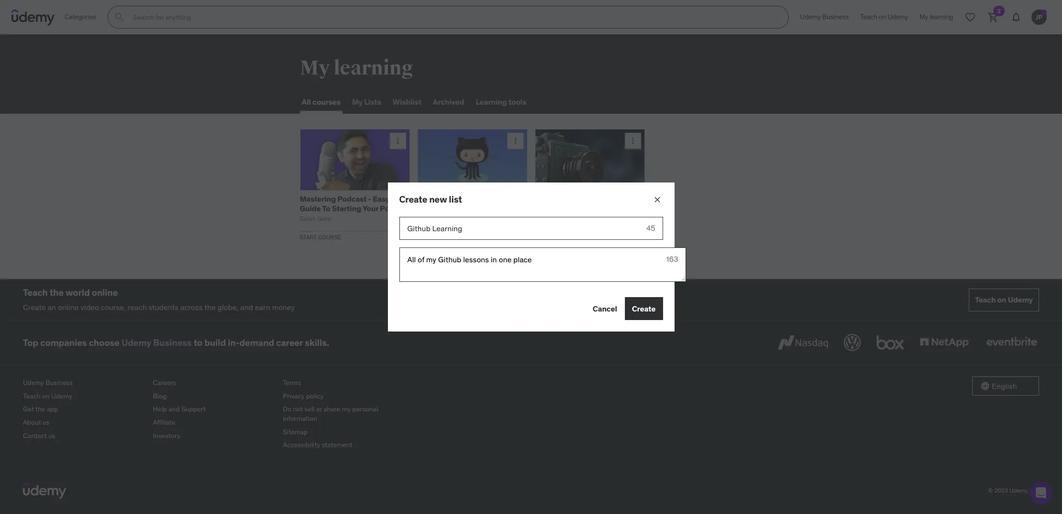 Task type: describe. For each thing, give the bounding box(es) containing it.
support
[[181, 405, 206, 414]]

demand
[[239, 337, 274, 348]]

sell
[[305, 405, 315, 414]]

gaire
[[317, 215, 331, 222]]

© 2023 udemy, inc.
[[989, 487, 1040, 494]]

1 horizontal spatial the
[[50, 287, 64, 298]]

blog link
[[153, 390, 275, 403]]

studio
[[535, 213, 559, 222]]

all courses link
[[300, 91, 343, 114]]

0 vertical spatial udemy business link
[[795, 6, 855, 29]]

1 horizontal spatial business
[[153, 337, 192, 348]]

on inside udemy business teach on udemy get the app about us contact us
[[42, 392, 50, 400]]

investors link
[[153, 430, 275, 443]]

app
[[47, 405, 58, 414]]

inc.
[[1031, 487, 1040, 494]]

Name your list e.g. HTML skills text field
[[399, 217, 639, 240]]

github
[[436, 194, 461, 204]]

share
[[324, 405, 340, 414]]

camera
[[535, 203, 563, 213]]

submit search image
[[114, 11, 125, 23]]

video
[[81, 302, 99, 312]]

help and support link
[[153, 403, 275, 416]]

learning tools
[[476, 97, 527, 107]]

udemy business
[[801, 13, 849, 21]]

statement
[[322, 441, 352, 449]]

eventbrite image
[[985, 332, 1040, 353]]

top
[[23, 337, 38, 348]]

get
[[23, 405, 34, 414]]

to
[[194, 337, 203, 348]]

1 vertical spatial us
[[48, 431, 55, 440]]

mastering for guide
[[300, 194, 336, 204]]

careers blog help and support affiliate investors
[[153, 379, 206, 440]]

mastering game design camera movements in arcade studio link
[[535, 194, 644, 222]]

cancel button
[[593, 297, 617, 320]]

information
[[283, 414, 317, 423]]

wishlist link
[[391, 91, 423, 114]]

business for udemy business
[[823, 13, 849, 21]]

0 vertical spatial udemy image
[[11, 9, 55, 25]]

1 vertical spatial teach on udemy link
[[969, 289, 1040, 311]]

careers link
[[153, 377, 275, 390]]

reach
[[128, 302, 147, 312]]

1 horizontal spatial on
[[879, 13, 886, 21]]

my lists
[[352, 97, 381, 107]]

globe,
[[218, 302, 239, 312]]

teach the world online create an online video course, reach students across the globe, and earn money
[[23, 287, 295, 312]]

earn
[[255, 302, 270, 312]]

get the app link
[[23, 403, 145, 416]]

teach on udemy for teach on udemy link to the middle
[[861, 13, 909, 21]]

create new list
[[399, 193, 462, 205]]

git & github crash course: create a repository from scratch!
[[418, 194, 512, 222]]

archived link
[[431, 91, 466, 114]]

terms
[[283, 379, 301, 387]]

mastering game design camera movements in arcade studio
[[535, 194, 641, 222]]

start for mastering podcast -  easy guide to starting your podcast
[[300, 234, 317, 241]]

build
[[204, 337, 226, 348]]

and inside careers blog help and support affiliate investors
[[169, 405, 180, 414]]

career
[[276, 337, 303, 348]]

skills.
[[305, 337, 329, 348]]

my for my lists
[[352, 97, 363, 107]]

©
[[989, 487, 993, 494]]

terms privacy policy do not sell or share my personal information sitemap accessibility statement
[[283, 379, 378, 449]]

mastering podcast -  easy guide to starting your podcast satish gaire
[[300, 194, 409, 222]]

to
[[322, 203, 331, 213]]

about
[[23, 418, 41, 427]]

archived
[[433, 97, 464, 107]]

in
[[607, 203, 614, 213]]

my for my learning
[[300, 56, 330, 80]]

0 horizontal spatial podcast
[[338, 194, 367, 204]]

privacy
[[283, 392, 305, 400]]

your
[[363, 203, 379, 213]]

do
[[283, 405, 291, 414]]

lists
[[364, 97, 381, 107]]

course for git & github crash course: create a repository from scratch!
[[436, 234, 459, 241]]

create inside teach the world online create an online video course, reach students across the globe, and earn money
[[23, 302, 46, 312]]

all
[[302, 97, 311, 107]]

create button
[[625, 297, 663, 320]]

45
[[647, 223, 656, 233]]

mastering for movements
[[535, 194, 571, 204]]

from
[[489, 203, 507, 213]]

0 horizontal spatial teach on udemy link
[[23, 390, 145, 403]]

help
[[153, 405, 167, 414]]

sitemap link
[[283, 426, 405, 439]]

3 start from the left
[[535, 234, 552, 241]]

game inside mastering game design camera movements in arcade studio
[[573, 194, 593, 204]]

top companies choose udemy business to build in-demand career skills.
[[23, 337, 329, 348]]

my learning
[[300, 56, 414, 80]]

across
[[180, 302, 203, 312]]

2 vertical spatial udemy business link
[[23, 377, 145, 390]]

the inside udemy business teach on udemy get the app about us contact us
[[35, 405, 45, 414]]

create new list dialog
[[388, 182, 686, 332]]

0 vertical spatial us
[[43, 418, 50, 427]]

blog
[[153, 392, 167, 400]]

course:
[[485, 194, 512, 204]]

teach inside udemy business teach on udemy get the app about us contact us
[[23, 392, 41, 400]]

design inside mastering game design camera movements in arcade studio
[[595, 194, 620, 204]]

create inside 'button'
[[632, 304, 656, 313]]

choose
[[89, 337, 120, 348]]

git
[[418, 194, 428, 204]]

money
[[272, 302, 295, 312]]

cancel
[[593, 304, 617, 313]]



Task type: locate. For each thing, give the bounding box(es) containing it.
podcast right your
[[380, 203, 409, 213]]

1 horizontal spatial teach on udemy
[[975, 295, 1033, 305]]

create right cancel
[[632, 304, 656, 313]]

in-
[[228, 337, 239, 348]]

1 vertical spatial udemy business link
[[121, 337, 192, 348]]

business
[[823, 13, 849, 21], [153, 337, 192, 348], [46, 379, 73, 387]]

0 vertical spatial teach on udemy
[[861, 13, 909, 21]]

learning tools link
[[474, 91, 528, 114]]

taulien
[[434, 215, 452, 222]]

0 horizontal spatial on
[[42, 392, 50, 400]]

start
[[300, 234, 317, 241], [418, 234, 434, 241], [535, 234, 552, 241]]

1 vertical spatial business
[[153, 337, 192, 348]]

2 vertical spatial the
[[35, 405, 45, 414]]

1 vertical spatial and
[[169, 405, 180, 414]]

policy
[[306, 392, 324, 400]]

udemy image
[[11, 9, 55, 25], [23, 483, 66, 499]]

2 start from the left
[[418, 234, 434, 241]]

course
[[318, 234, 341, 241], [436, 234, 459, 241], [553, 234, 577, 241]]

movements
[[564, 203, 606, 213]]

]
[[600, 215, 601, 222]]

start down the kalob at the left
[[418, 234, 434, 241]]

an
[[48, 302, 56, 312]]

and right the "help"
[[169, 405, 180, 414]]

0 vertical spatial the
[[50, 287, 64, 298]]

kalob
[[418, 215, 432, 222]]

guide
[[300, 203, 321, 213]]

create up the kalob at the left
[[418, 203, 441, 213]]

start course for mastering podcast -  easy guide to starting your podcast
[[300, 234, 341, 241]]

1 horizontal spatial my
[[352, 97, 363, 107]]

1 vertical spatial teach on udemy
[[975, 295, 1033, 305]]

accessibility
[[283, 441, 320, 449]]

teach on udemy
[[861, 13, 909, 21], [975, 295, 1033, 305]]

start for git & github crash course: create a repository from scratch!
[[418, 234, 434, 241]]

0 horizontal spatial business
[[46, 379, 73, 387]]

do not sell or share my personal information button
[[283, 403, 405, 426]]

&
[[430, 194, 435, 204]]

mastering
[[300, 194, 336, 204], [535, 194, 571, 204]]

udemy,
[[1010, 487, 1029, 494]]

0 horizontal spatial start
[[300, 234, 317, 241]]

teach
[[861, 13, 878, 21], [23, 287, 48, 298], [975, 295, 996, 305], [23, 392, 41, 400]]

online up course,
[[92, 287, 118, 298]]

game right of
[[564, 215, 579, 222]]

teach inside teach the world online create an online video course, reach students across the globe, and earn money
[[23, 287, 48, 298]]

start course down of
[[535, 234, 577, 241]]

netapp image
[[918, 332, 973, 353]]

volkswagen image
[[842, 332, 863, 353]]

2 horizontal spatial the
[[204, 302, 216, 312]]

repository
[[448, 203, 487, 213]]

1 horizontal spatial start course
[[418, 234, 459, 241]]

online
[[92, 287, 118, 298], [58, 302, 79, 312]]

design
[[595, 194, 620, 204], [580, 215, 598, 222]]

1 horizontal spatial online
[[92, 287, 118, 298]]

create left an at the bottom left of the page
[[23, 302, 46, 312]]

Why are you creating this list? e.g. To start a new business, To get a new job, To become a web developer text field
[[399, 247, 686, 282]]

game
[[573, 194, 593, 204], [564, 215, 579, 222]]

a
[[443, 203, 447, 213]]

world
[[66, 287, 90, 298]]

on
[[879, 13, 886, 21], [998, 295, 1007, 305], [42, 392, 50, 400]]

1 horizontal spatial mastering
[[535, 194, 571, 204]]

0 horizontal spatial my
[[300, 56, 330, 80]]

1 vertical spatial my
[[352, 97, 363, 107]]

1 horizontal spatial course
[[436, 234, 459, 241]]

mastering up studio
[[535, 194, 571, 204]]

2 horizontal spatial teach on udemy link
[[969, 289, 1040, 311]]

the left globe,
[[204, 302, 216, 312]]

mastering inside mastering game design camera movements in arcade studio
[[535, 194, 571, 204]]

udemy business teach on udemy get the app about us contact us
[[23, 379, 73, 440]]

design down movements
[[580, 215, 598, 222]]

0 horizontal spatial online
[[58, 302, 79, 312]]

us right contact
[[48, 431, 55, 440]]

of
[[557, 215, 562, 222]]

0 vertical spatial on
[[879, 13, 886, 21]]

1 course from the left
[[318, 234, 341, 241]]

course down gaire
[[318, 234, 341, 241]]

about us link
[[23, 416, 145, 430]]

0 horizontal spatial course
[[318, 234, 341, 241]]

game up [ school of game design ]
[[573, 194, 593, 204]]

0 vertical spatial online
[[92, 287, 118, 298]]

1 horizontal spatial podcast
[[380, 203, 409, 213]]

2 horizontal spatial on
[[998, 295, 1007, 305]]

my left lists
[[352, 97, 363, 107]]

contact us link
[[23, 430, 145, 443]]

us right about
[[43, 418, 50, 427]]

2 vertical spatial teach on udemy link
[[23, 390, 145, 403]]

0 horizontal spatial teach on udemy
[[861, 13, 909, 21]]

box image
[[875, 332, 907, 353]]

0 horizontal spatial and
[[169, 405, 180, 414]]

2 horizontal spatial course
[[553, 234, 577, 241]]

wishlist
[[393, 97, 422, 107]]

companies
[[40, 337, 87, 348]]

1 horizontal spatial and
[[240, 302, 253, 312]]

create
[[399, 193, 427, 205], [418, 203, 441, 213], [23, 302, 46, 312], [632, 304, 656, 313]]

start course down the kalob taulien
[[418, 234, 459, 241]]

terms link
[[283, 377, 405, 390]]

tools
[[509, 97, 527, 107]]

git & github crash course: create a repository from scratch! link
[[418, 194, 515, 222]]

list
[[449, 193, 462, 205]]

3 start course from the left
[[535, 234, 577, 241]]

mastering podcast -  easy guide to starting your podcast link
[[300, 194, 409, 213]]

all courses
[[302, 97, 341, 107]]

start down school
[[535, 234, 552, 241]]

0 vertical spatial my
[[300, 56, 330, 80]]

students
[[149, 302, 179, 312]]

mastering up gaire
[[300, 194, 336, 204]]

affiliate link
[[153, 416, 275, 430]]

mastering inside mastering podcast -  easy guide to starting your podcast satish gaire
[[300, 194, 336, 204]]

2 horizontal spatial business
[[823, 13, 849, 21]]

start down satish
[[300, 234, 317, 241]]

1 mastering from the left
[[300, 194, 336, 204]]

not
[[293, 405, 303, 414]]

new
[[429, 193, 447, 205]]

1 vertical spatial game
[[564, 215, 579, 222]]

2 course from the left
[[436, 234, 459, 241]]

-
[[368, 194, 371, 204]]

teach on udemy for the middle teach on udemy link
[[975, 295, 1033, 305]]

design up ]
[[595, 194, 620, 204]]

0 vertical spatial and
[[240, 302, 253, 312]]

my
[[300, 56, 330, 80], [352, 97, 363, 107]]

1 horizontal spatial start
[[418, 234, 434, 241]]

satish
[[300, 215, 316, 222]]

close modal image
[[653, 195, 662, 204]]

0 vertical spatial design
[[595, 194, 620, 204]]

1 start course from the left
[[300, 234, 341, 241]]

sitemap
[[283, 428, 308, 436]]

course down taulien
[[436, 234, 459, 241]]

accessibility statement link
[[283, 439, 405, 452]]

2 vertical spatial on
[[42, 392, 50, 400]]

the
[[50, 287, 64, 298], [204, 302, 216, 312], [35, 405, 45, 414]]

0 vertical spatial game
[[573, 194, 593, 204]]

1 vertical spatial on
[[998, 295, 1007, 305]]

start course down gaire
[[300, 234, 341, 241]]

scratch!
[[418, 213, 447, 222]]

2 horizontal spatial start
[[535, 234, 552, 241]]

[ school of game design ]
[[535, 215, 601, 222]]

kalob taulien
[[418, 215, 452, 222]]

1 vertical spatial online
[[58, 302, 79, 312]]

0 horizontal spatial start course
[[300, 234, 341, 241]]

us
[[43, 418, 50, 427], [48, 431, 55, 440]]

business for udemy business teach on udemy get the app about us contact us
[[46, 379, 73, 387]]

course down [ school of game design ]
[[553, 234, 577, 241]]

podcast left -
[[338, 194, 367, 204]]

small image
[[981, 382, 990, 391]]

create left &
[[399, 193, 427, 205]]

nasdaq image
[[776, 332, 831, 353]]

1 vertical spatial udemy image
[[23, 483, 66, 499]]

1 horizontal spatial teach on udemy link
[[855, 6, 914, 29]]

and inside teach the world online create an online video course, reach students across the globe, and earn money
[[240, 302, 253, 312]]

2 mastering from the left
[[535, 194, 571, 204]]

easy
[[373, 194, 390, 204]]

and
[[240, 302, 253, 312], [169, 405, 180, 414]]

start course for git & github crash course: create a repository from scratch!
[[418, 234, 459, 241]]

and left earn
[[240, 302, 253, 312]]

udemy business link
[[795, 6, 855, 29], [121, 337, 192, 348], [23, 377, 145, 390]]

course,
[[101, 302, 126, 312]]

2 vertical spatial business
[[46, 379, 73, 387]]

create inside the git & github crash course: create a repository from scratch!
[[418, 203, 441, 213]]

english button
[[973, 377, 1040, 396]]

[
[[535, 215, 537, 222]]

course for mastering podcast -  easy guide to starting your podcast
[[318, 234, 341, 241]]

investors
[[153, 431, 180, 440]]

learning
[[334, 56, 414, 80]]

school
[[538, 215, 556, 222]]

careers
[[153, 379, 176, 387]]

my up all courses
[[300, 56, 330, 80]]

2 start course from the left
[[418, 234, 459, 241]]

0 horizontal spatial the
[[35, 405, 45, 414]]

arcade
[[615, 203, 641, 213]]

the up an at the bottom left of the page
[[50, 287, 64, 298]]

0 horizontal spatial mastering
[[300, 194, 336, 204]]

2 horizontal spatial start course
[[535, 234, 577, 241]]

0 vertical spatial business
[[823, 13, 849, 21]]

business inside udemy business teach on udemy get the app about us contact us
[[46, 379, 73, 387]]

online right an at the bottom left of the page
[[58, 302, 79, 312]]

2023
[[995, 487, 1009, 494]]

0 vertical spatial teach on udemy link
[[855, 6, 914, 29]]

1 vertical spatial design
[[580, 215, 598, 222]]

affiliate
[[153, 418, 176, 427]]

1 vertical spatial the
[[204, 302, 216, 312]]

3 course from the left
[[553, 234, 577, 241]]

1 start from the left
[[300, 234, 317, 241]]

the right the get
[[35, 405, 45, 414]]

163
[[666, 254, 678, 264]]



Task type: vqa. For each thing, say whether or not it's contained in the screenshot.
the bottom WISHLIST Icon
no



